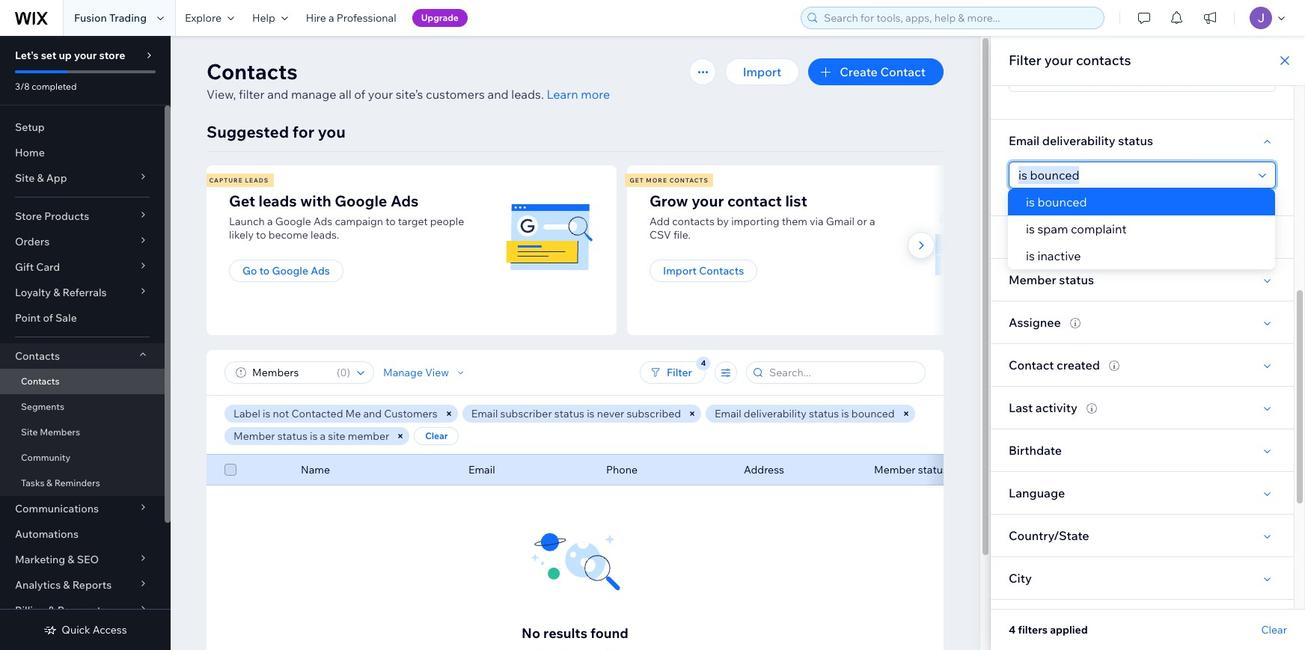 Task type: vqa. For each thing, say whether or not it's contained in the screenshot.
Billing History
no



Task type: locate. For each thing, give the bounding box(es) containing it.
2 horizontal spatial member
[[1009, 272, 1057, 287]]

filter your contacts
[[1009, 52, 1131, 69]]

contact
[[880, 64, 926, 79], [1009, 358, 1054, 373]]

2 vertical spatial google
[[272, 264, 308, 278]]

importing
[[731, 215, 779, 228]]

of left sale
[[43, 311, 53, 325]]

1 vertical spatial filter
[[667, 366, 692, 379]]

hire a professional link
[[297, 0, 405, 36]]

1 vertical spatial google
[[275, 215, 311, 228]]

contacts up filter
[[207, 58, 298, 85]]

contacts view, filter and manage all of your site's customers and leads. learn more
[[207, 58, 610, 102]]

email for email subscriber status is never subscribed
[[471, 407, 498, 421]]

0 vertical spatial clear button
[[414, 427, 459, 445]]

and right 'customers' at the top left of the page
[[488, 87, 509, 102]]

0 horizontal spatial clear button
[[414, 427, 459, 445]]

0 horizontal spatial phone
[[606, 463, 638, 477]]

1 horizontal spatial bounced
[[1038, 195, 1087, 210]]

1 vertical spatial site
[[21, 427, 38, 438]]

manage
[[291, 87, 336, 102]]

hire a professional
[[306, 11, 396, 25]]

contacts
[[207, 58, 298, 85], [699, 264, 744, 278], [15, 350, 60, 363], [21, 376, 59, 387]]

bounced up spam
[[1038, 195, 1087, 210]]

members
[[40, 427, 80, 438]]

leads. down with
[[311, 228, 339, 242]]

manage
[[383, 366, 423, 379]]

is left inactive
[[1026, 248, 1035, 263]]

google down become at the left
[[272, 264, 308, 278]]

no results found
[[522, 625, 629, 642]]

reminders
[[54, 477, 100, 489]]

and right filter
[[267, 87, 288, 102]]

0 horizontal spatial member
[[234, 430, 275, 443]]

1 vertical spatial of
[[43, 311, 53, 325]]

view
[[425, 366, 449, 379]]

0 vertical spatial select an option field
[[1014, 66, 1254, 91]]

& inside 'popup button'
[[48, 604, 55, 617]]

list
[[785, 192, 807, 210]]

deliverability up is bounced
[[1042, 133, 1116, 148]]

manage view button
[[383, 366, 467, 379]]

get
[[630, 177, 644, 184]]

with
[[300, 192, 331, 210]]

1 horizontal spatial deliverability
[[1042, 133, 1116, 148]]

status
[[1118, 133, 1153, 148], [1059, 272, 1094, 287], [554, 407, 585, 421], [809, 407, 839, 421], [277, 430, 307, 443], [918, 463, 948, 477]]

0 vertical spatial contacts
[[1076, 52, 1131, 69]]

0 horizontal spatial bounced
[[852, 407, 895, 421]]

and
[[267, 87, 288, 102], [488, 87, 509, 102], [363, 407, 382, 421]]

phone up is inactive
[[1009, 230, 1045, 245]]

1 horizontal spatial member status
[[1009, 272, 1094, 287]]

(
[[337, 366, 340, 379]]

is left 'not'
[[263, 407, 271, 421]]

create contact button
[[808, 58, 944, 85]]

learn
[[547, 87, 578, 102]]

& for site
[[37, 171, 44, 185]]

4 filters applied
[[1009, 623, 1088, 637]]

contacts down point of sale in the left top of the page
[[15, 350, 60, 363]]

of
[[354, 87, 365, 102], [43, 311, 53, 325]]

gift card
[[15, 260, 60, 274]]

0 horizontal spatial and
[[267, 87, 288, 102]]

0 vertical spatial member status
[[1009, 272, 1094, 287]]

0 horizontal spatial clear
[[425, 430, 448, 442]]

1 vertical spatial member
[[234, 430, 275, 443]]

1 vertical spatial leads.
[[311, 228, 339, 242]]

& left seo at the bottom left of page
[[68, 553, 75, 567]]

filters
[[1018, 623, 1048, 637]]

address
[[744, 463, 784, 477]]

0 horizontal spatial member status
[[874, 463, 948, 477]]

site down home
[[15, 171, 35, 185]]

0 vertical spatial bounced
[[1038, 195, 1087, 210]]

& right loyalty
[[53, 286, 60, 299]]

a left site
[[320, 430, 326, 443]]

your inside "grow your contact list add contacts by importing them via gmail or a csv file."
[[692, 192, 724, 210]]

city
[[1009, 571, 1032, 586]]

label
[[234, 407, 260, 421]]

a inside "grow your contact list add contacts by importing them via gmail or a csv file."
[[870, 215, 875, 228]]

google up campaign
[[335, 192, 387, 210]]

0 horizontal spatial import
[[663, 264, 697, 278]]

referrals
[[62, 286, 107, 299]]

1 horizontal spatial filter
[[1009, 52, 1042, 69]]

0 horizontal spatial leads.
[[311, 228, 339, 242]]

1 horizontal spatial leads.
[[511, 87, 544, 102]]

list box
[[1008, 189, 1275, 269]]

quick
[[62, 623, 90, 637]]

contact inside button
[[880, 64, 926, 79]]

deliverability up address
[[744, 407, 807, 421]]

contact down assignee
[[1009, 358, 1054, 373]]

0 horizontal spatial of
[[43, 311, 53, 325]]

0 vertical spatial import
[[743, 64, 782, 79]]

inactive
[[1038, 248, 1081, 263]]

gift
[[15, 260, 34, 274]]

import inside list
[[663, 264, 697, 278]]

0 vertical spatial phone
[[1009, 230, 1045, 245]]

to
[[386, 215, 396, 228], [256, 228, 266, 242], [259, 264, 270, 278]]

1 horizontal spatial member
[[874, 463, 916, 477]]

your
[[74, 49, 97, 62], [1045, 52, 1073, 69], [368, 87, 393, 102], [692, 192, 724, 210]]

4
[[1009, 623, 1016, 637]]

bounced down search... field
[[852, 407, 895, 421]]

point
[[15, 311, 41, 325]]

clear
[[425, 430, 448, 442], [1261, 623, 1287, 637]]

more
[[646, 177, 667, 184]]

clear button
[[414, 427, 459, 445], [1261, 623, 1287, 637]]

1 horizontal spatial import
[[743, 64, 782, 79]]

)
[[347, 366, 350, 379]]

is left spam
[[1026, 222, 1035, 236]]

1 vertical spatial member status
[[874, 463, 948, 477]]

google down "leads"
[[275, 215, 311, 228]]

is up is spam complaint
[[1026, 195, 1035, 210]]

and right me
[[363, 407, 382, 421]]

ads up target
[[391, 192, 419, 210]]

or
[[857, 215, 867, 228]]

contacts inside button
[[699, 264, 744, 278]]

a down "leads"
[[267, 215, 273, 228]]

2 vertical spatial ads
[[311, 264, 330, 278]]

ads down get leads with google ads launch a google ads campaign to target people likely to become leads.
[[311, 264, 330, 278]]

to right go at the top
[[259, 264, 270, 278]]

1 vertical spatial deliverability
[[744, 407, 807, 421]]

is down search... field
[[841, 407, 849, 421]]

grow
[[650, 192, 688, 210]]

explore
[[185, 11, 222, 25]]

& left reports
[[63, 579, 70, 592]]

setup link
[[0, 115, 165, 140]]

reports
[[72, 579, 112, 592]]

spam
[[1038, 222, 1068, 236]]

2 vertical spatial member
[[874, 463, 916, 477]]

go
[[242, 264, 257, 278]]

hire
[[306, 11, 326, 25]]

orders
[[15, 235, 50, 248]]

1 horizontal spatial contacts
[[1076, 52, 1131, 69]]

is down the contacted
[[310, 430, 318, 443]]

email for email deliverability status
[[1009, 133, 1040, 148]]

& for tasks
[[46, 477, 52, 489]]

0 vertical spatial site
[[15, 171, 35, 185]]

billing & payments button
[[0, 598, 165, 623]]

0 horizontal spatial contact
[[880, 64, 926, 79]]

member status
[[1009, 272, 1094, 287], [874, 463, 948, 477]]

& inside dropdown button
[[63, 579, 70, 592]]

your inside sidebar element
[[74, 49, 97, 62]]

site down segments
[[21, 427, 38, 438]]

1 horizontal spatial clear button
[[1261, 623, 1287, 637]]

1 vertical spatial import
[[663, 264, 697, 278]]

1 vertical spatial clear button
[[1261, 623, 1287, 637]]

ads
[[391, 192, 419, 210], [314, 215, 332, 228], [311, 264, 330, 278]]

list box containing is bounced
[[1008, 189, 1275, 269]]

gift card button
[[0, 254, 165, 280]]

loyalty & referrals button
[[0, 280, 165, 305]]

campaign
[[335, 215, 383, 228]]

1 horizontal spatial of
[[354, 87, 365, 102]]

applied
[[1050, 623, 1088, 637]]

your inside "contacts view, filter and manage all of your site's customers and leads. learn more"
[[368, 87, 393, 102]]

professional
[[337, 11, 396, 25]]

site & app button
[[0, 165, 165, 191]]

None checkbox
[[225, 461, 236, 479]]

loyalty & referrals
[[15, 286, 107, 299]]

1 vertical spatial clear
[[1261, 623, 1287, 637]]

gmail
[[826, 215, 855, 228]]

home
[[15, 146, 45, 159]]

0 vertical spatial of
[[354, 87, 365, 102]]

0 vertical spatial contact
[[880, 64, 926, 79]]

let's set up your store
[[15, 49, 125, 62]]

a right or
[[870, 215, 875, 228]]

filter inside button
[[667, 366, 692, 379]]

to inside button
[[259, 264, 270, 278]]

contacts inside "grow your contact list add contacts by importing them via gmail or a csv file."
[[672, 215, 715, 228]]

leads. left learn
[[511, 87, 544, 102]]

a inside get leads with google ads launch a google ads campaign to target people likely to become leads.
[[267, 215, 273, 228]]

0 vertical spatial deliverability
[[1042, 133, 1116, 148]]

marketing & seo
[[15, 553, 99, 567]]

& right the billing
[[48, 604, 55, 617]]

Select an option field
[[1014, 66, 1254, 91], [1014, 162, 1254, 188]]

site for site & app
[[15, 171, 35, 185]]

of right all
[[354, 87, 365, 102]]

phone down the never
[[606, 463, 638, 477]]

0 vertical spatial clear
[[425, 430, 448, 442]]

& right tasks
[[46, 477, 52, 489]]

1 horizontal spatial phone
[[1009, 230, 1045, 245]]

help button
[[243, 0, 297, 36]]

contacts down by
[[699, 264, 744, 278]]

0 horizontal spatial filter
[[667, 366, 692, 379]]

0 vertical spatial google
[[335, 192, 387, 210]]

0 horizontal spatial deliverability
[[744, 407, 807, 421]]

ads down with
[[314, 215, 332, 228]]

point of sale link
[[0, 305, 165, 331]]

3/8
[[15, 81, 30, 92]]

1 vertical spatial phone
[[606, 463, 638, 477]]

1 select an option field from the top
[[1014, 66, 1254, 91]]

0 vertical spatial leads.
[[511, 87, 544, 102]]

& for analytics
[[63, 579, 70, 592]]

site inside popup button
[[15, 171, 35, 185]]

1 vertical spatial contacts
[[672, 215, 715, 228]]

& left app
[[37, 171, 44, 185]]

last
[[1009, 400, 1033, 415]]

suggested for you
[[207, 122, 346, 141]]

list
[[204, 165, 1043, 335]]

1 vertical spatial select an option field
[[1014, 162, 1254, 188]]

0 horizontal spatial contacts
[[672, 215, 715, 228]]

likely
[[229, 228, 254, 242]]

store products
[[15, 210, 89, 223]]

0 vertical spatial filter
[[1009, 52, 1042, 69]]

deliverability for email deliverability status
[[1042, 133, 1116, 148]]

0 vertical spatial member
[[1009, 272, 1057, 287]]

contact right create
[[880, 64, 926, 79]]

1 vertical spatial contact
[[1009, 358, 1054, 373]]

1 vertical spatial ads
[[314, 215, 332, 228]]

bounced
[[1038, 195, 1087, 210], [852, 407, 895, 421]]

fusion trading
[[74, 11, 147, 25]]



Task type: describe. For each thing, give the bounding box(es) containing it.
quick access
[[62, 623, 127, 637]]

contact
[[727, 192, 782, 210]]

not
[[273, 407, 289, 421]]

analytics & reports
[[15, 579, 112, 592]]

assignee
[[1009, 315, 1061, 330]]

language
[[1009, 486, 1065, 501]]

communications button
[[0, 496, 165, 522]]

for
[[292, 122, 314, 141]]

deliverability for email deliverability status is bounced
[[744, 407, 807, 421]]

community
[[21, 452, 70, 463]]

country/state
[[1009, 528, 1089, 543]]

let's
[[15, 49, 39, 62]]

create
[[840, 64, 878, 79]]

last activity
[[1009, 400, 1078, 415]]

point of sale
[[15, 311, 77, 325]]

store
[[15, 210, 42, 223]]

leads. inside "contacts view, filter and manage all of your site's customers and leads. learn more"
[[511, 87, 544, 102]]

email deliverability status
[[1009, 133, 1153, 148]]

marketing & seo button
[[0, 547, 165, 573]]

of inside "contacts view, filter and manage all of your site's customers and leads. learn more"
[[354, 87, 365, 102]]

is bounced option
[[1008, 189, 1275, 216]]

of inside sidebar element
[[43, 311, 53, 325]]

add
[[650, 215, 670, 228]]

& for marketing
[[68, 553, 75, 567]]

Search... field
[[765, 362, 921, 383]]

site for site members
[[21, 427, 38, 438]]

marketing
[[15, 553, 65, 567]]

name
[[301, 463, 330, 477]]

analytics & reports button
[[0, 573, 165, 598]]

is spam complaint
[[1026, 222, 1127, 236]]

leads
[[245, 177, 269, 184]]

0 vertical spatial ads
[[391, 192, 419, 210]]

email for email deliverability status is bounced
[[715, 407, 741, 421]]

1 horizontal spatial clear
[[1261, 623, 1287, 637]]

filter for filter
[[667, 366, 692, 379]]

all
[[339, 87, 352, 102]]

capture leads
[[209, 177, 269, 184]]

import button
[[725, 58, 800, 85]]

1 horizontal spatial and
[[363, 407, 382, 421]]

get more contacts
[[630, 177, 709, 184]]

go to google ads button
[[229, 260, 343, 282]]

grow your contact list add contacts by importing them via gmail or a csv file.
[[650, 192, 875, 242]]

you
[[318, 122, 346, 141]]

import contacts button
[[650, 260, 758, 282]]

never
[[597, 407, 624, 421]]

found
[[590, 625, 629, 642]]

tasks
[[21, 477, 44, 489]]

1 vertical spatial bounced
[[852, 407, 895, 421]]

file.
[[673, 228, 691, 242]]

3/8 completed
[[15, 81, 77, 92]]

billing & payments
[[15, 604, 106, 617]]

is inside option
[[1026, 195, 1035, 210]]

is bounced
[[1026, 195, 1087, 210]]

Search for tools, apps, help & more... field
[[820, 7, 1099, 28]]

ads inside go to google ads button
[[311, 264, 330, 278]]

target
[[398, 215, 428, 228]]

subscribed
[[627, 407, 681, 421]]

people
[[430, 215, 464, 228]]

import for import contacts
[[663, 264, 697, 278]]

upgrade button
[[412, 9, 468, 27]]

1 horizontal spatial contact
[[1009, 358, 1054, 373]]

seo
[[77, 553, 99, 567]]

contacted
[[291, 407, 343, 421]]

birthdate
[[1009, 443, 1062, 458]]

setup
[[15, 120, 45, 134]]

2 horizontal spatial and
[[488, 87, 509, 102]]

contacts inside "contacts view, filter and manage all of your site's customers and leads. learn more"
[[207, 58, 298, 85]]

community link
[[0, 445, 165, 471]]

subscriber
[[500, 407, 552, 421]]

google inside go to google ads button
[[272, 264, 308, 278]]

import for import
[[743, 64, 782, 79]]

capture
[[209, 177, 243, 184]]

email subscriber status is never subscribed
[[471, 407, 681, 421]]

sidebar element
[[0, 36, 171, 650]]

contacts up segments
[[21, 376, 59, 387]]

suggested
[[207, 122, 289, 141]]

member for email deliverability status is bounced
[[234, 430, 275, 443]]

csv
[[650, 228, 671, 242]]

is left the never
[[587, 407, 595, 421]]

site members
[[21, 427, 80, 438]]

& for loyalty
[[53, 286, 60, 299]]

become
[[268, 228, 308, 242]]

segments
[[21, 401, 64, 412]]

( 0 )
[[337, 366, 350, 379]]

by
[[717, 215, 729, 228]]

site
[[328, 430, 346, 443]]

0
[[340, 366, 347, 379]]

list containing get leads with google ads
[[204, 165, 1043, 335]]

fusion
[[74, 11, 107, 25]]

2 select an option field from the top
[[1014, 162, 1254, 188]]

via
[[810, 215, 824, 228]]

contacts button
[[0, 344, 165, 369]]

& for billing
[[48, 604, 55, 617]]

contacts inside popup button
[[15, 350, 60, 363]]

bounced inside is bounced option
[[1038, 195, 1087, 210]]

site & app
[[15, 171, 67, 185]]

more
[[581, 87, 610, 102]]

to right likely
[[256, 228, 266, 242]]

customers
[[384, 407, 438, 421]]

payments
[[57, 604, 106, 617]]

member for phone
[[1009, 272, 1057, 287]]

filter for filter your contacts
[[1009, 52, 1042, 69]]

created
[[1057, 358, 1100, 373]]

create contact
[[840, 64, 926, 79]]

tasks & reminders
[[21, 477, 100, 489]]

a right hire
[[329, 11, 334, 25]]

app
[[46, 171, 67, 185]]

contacts link
[[0, 369, 165, 394]]

home link
[[0, 140, 165, 165]]

view,
[[207, 87, 236, 102]]

to left target
[[386, 215, 396, 228]]

no
[[522, 625, 540, 642]]

Unsaved view field
[[248, 362, 332, 383]]

import contacts
[[663, 264, 744, 278]]

trading
[[109, 11, 147, 25]]

get
[[229, 192, 255, 210]]

customers
[[426, 87, 485, 102]]

leads. inside get leads with google ads launch a google ads campaign to target people likely to become leads.
[[311, 228, 339, 242]]



